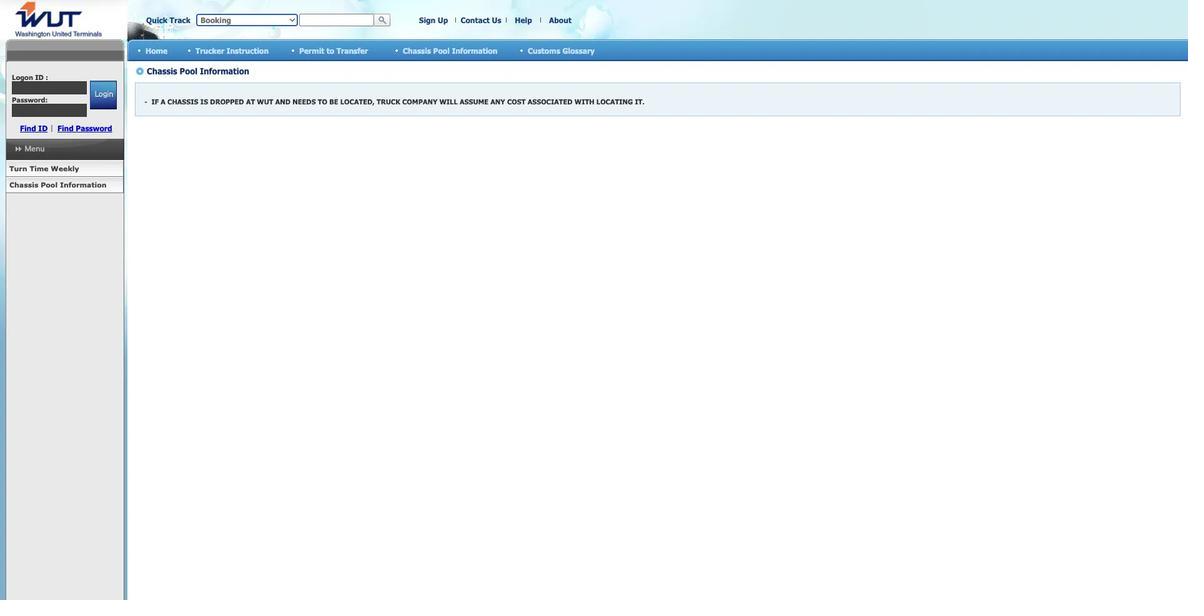 Task type: vqa. For each thing, say whether or not it's contained in the screenshot.
the bottom Chassis
yes



Task type: locate. For each thing, give the bounding box(es) containing it.
1 vertical spatial pool
[[41, 181, 58, 189]]

0 horizontal spatial chassis
[[9, 181, 38, 189]]

None password field
[[12, 104, 87, 117]]

None text field
[[12, 81, 87, 94]]

chassis down sign
[[403, 46, 431, 55]]

1 horizontal spatial information
[[452, 46, 498, 55]]

help
[[515, 16, 532, 24]]

1 vertical spatial chassis pool information
[[9, 181, 107, 189]]

trucker instruction
[[196, 46, 269, 55]]

pool inside chassis pool information link
[[41, 181, 58, 189]]

find down password:
[[20, 124, 36, 133]]

weekly
[[51, 164, 79, 173]]

turn
[[9, 164, 27, 173]]

turn time weekly link
[[6, 161, 124, 177]]

logon id :
[[12, 73, 48, 81]]

1 find from the left
[[20, 124, 36, 133]]

password:
[[12, 96, 48, 104]]

id for find
[[38, 124, 48, 133]]

password
[[76, 124, 112, 133]]

sign up link
[[419, 16, 448, 24]]

permit to transfer
[[299, 46, 368, 55]]

quick
[[146, 16, 168, 24]]

id left :
[[35, 73, 44, 81]]

chassis
[[403, 46, 431, 55], [9, 181, 38, 189]]

1 horizontal spatial chassis pool information
[[403, 46, 498, 55]]

1 vertical spatial information
[[60, 181, 107, 189]]

customs glossary
[[528, 46, 595, 55]]

0 vertical spatial chassis
[[403, 46, 431, 55]]

2 find from the left
[[58, 124, 74, 133]]

0 horizontal spatial information
[[60, 181, 107, 189]]

turn time weekly
[[9, 164, 79, 173]]

home
[[146, 46, 168, 55]]

about link
[[549, 16, 572, 24]]

1 horizontal spatial find
[[58, 124, 74, 133]]

find id
[[20, 124, 48, 133]]

information down weekly at the left
[[60, 181, 107, 189]]

quick track
[[146, 16, 191, 24]]

None text field
[[299, 14, 374, 26]]

id for logon
[[35, 73, 44, 81]]

0 horizontal spatial pool
[[41, 181, 58, 189]]

chassis pool information
[[403, 46, 498, 55], [9, 181, 107, 189]]

find left password
[[58, 124, 74, 133]]

chassis pool information down turn time weekly link
[[9, 181, 107, 189]]

0 vertical spatial pool
[[433, 46, 450, 55]]

sign
[[419, 16, 436, 24]]

find
[[20, 124, 36, 133], [58, 124, 74, 133]]

pool down up
[[433, 46, 450, 55]]

find for find id
[[20, 124, 36, 133]]

chassis pool information down up
[[403, 46, 498, 55]]

help link
[[515, 16, 532, 24]]

id
[[35, 73, 44, 81], [38, 124, 48, 133]]

pool
[[433, 46, 450, 55], [41, 181, 58, 189]]

chassis down turn at the top left
[[9, 181, 38, 189]]

glossary
[[563, 46, 595, 55]]

information down contact
[[452, 46, 498, 55]]

information
[[452, 46, 498, 55], [60, 181, 107, 189]]

time
[[30, 164, 49, 173]]

1 vertical spatial id
[[38, 124, 48, 133]]

1 horizontal spatial pool
[[433, 46, 450, 55]]

1 horizontal spatial chassis
[[403, 46, 431, 55]]

0 horizontal spatial chassis pool information
[[9, 181, 107, 189]]

permit
[[299, 46, 325, 55]]

us
[[492, 16, 502, 24]]

instruction
[[227, 46, 269, 55]]

id down password:
[[38, 124, 48, 133]]

0 vertical spatial chassis pool information
[[403, 46, 498, 55]]

0 horizontal spatial find
[[20, 124, 36, 133]]

logon
[[12, 73, 33, 81]]

pool down turn time weekly
[[41, 181, 58, 189]]

0 vertical spatial id
[[35, 73, 44, 81]]

about
[[549, 16, 572, 24]]

track
[[170, 16, 191, 24]]



Task type: describe. For each thing, give the bounding box(es) containing it.
login image
[[90, 81, 117, 109]]

:
[[46, 73, 48, 81]]

customs
[[528, 46, 561, 55]]

find id link
[[20, 124, 48, 133]]

0 vertical spatial information
[[452, 46, 498, 55]]

find password
[[58, 124, 112, 133]]

trucker
[[196, 46, 224, 55]]

contact
[[461, 16, 490, 24]]

chassis pool information link
[[6, 177, 124, 193]]

contact us
[[461, 16, 502, 24]]

contact us link
[[461, 16, 502, 24]]

1 vertical spatial chassis
[[9, 181, 38, 189]]

find password link
[[58, 124, 112, 133]]

to
[[327, 46, 335, 55]]

find for find password
[[58, 124, 74, 133]]

up
[[438, 16, 448, 24]]

transfer
[[337, 46, 368, 55]]

sign up
[[419, 16, 448, 24]]



